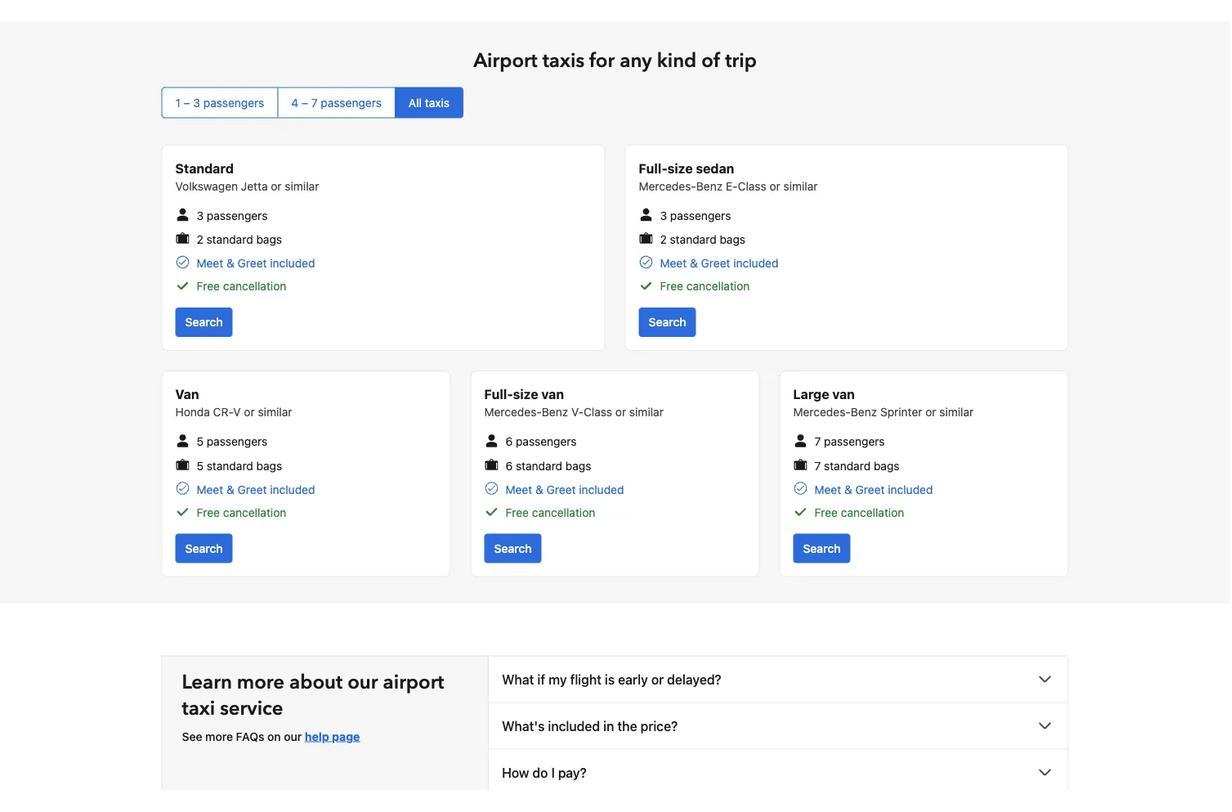 Task type: describe. For each thing, give the bounding box(es) containing it.
page
[[332, 730, 360, 744]]

passengers for full-size van
[[516, 435, 577, 449]]

large van mercedes-benz sprinter or similar
[[794, 387, 974, 419]]

passengers for full-size sedan
[[671, 209, 732, 222]]

meet for jetta
[[197, 257, 223, 270]]

0 vertical spatial our
[[348, 670, 378, 697]]

search for mercedes-
[[804, 542, 841, 556]]

0 horizontal spatial more
[[205, 730, 233, 744]]

& for van
[[536, 483, 544, 497]]

standard for cr-
[[207, 459, 253, 473]]

1
[[175, 96, 181, 110]]

or inside van honda cr-v or similar
[[244, 406, 255, 419]]

meet & greet included for van
[[506, 483, 624, 497]]

service
[[220, 696, 283, 723]]

free for cr-
[[197, 506, 220, 520]]

7 inside sort results by element
[[311, 96, 318, 110]]

van inside 'full-size van mercedes-benz v-class or similar'
[[542, 387, 564, 402]]

mercedes- inside large van mercedes-benz sprinter or similar
[[794, 406, 851, 419]]

3 for full-
[[660, 209, 668, 222]]

meet for mercedes-
[[815, 483, 842, 497]]

meet for van
[[506, 483, 533, 497]]

included for mercedes-
[[888, 483, 934, 497]]

sort results by element
[[162, 88, 1069, 119]]

help page link
[[305, 730, 360, 744]]

sprinter
[[881, 406, 923, 419]]

bags for cr-
[[257, 459, 282, 473]]

similar inside full-size sedan mercedes-benz e-class or similar
[[784, 180, 818, 193]]

bags for mercedes-
[[874, 459, 900, 473]]

passengers for large van
[[825, 435, 885, 449]]

similar inside standard volkswagen jetta or similar
[[285, 180, 319, 193]]

trip
[[726, 48, 757, 75]]

what
[[502, 672, 534, 688]]

airport
[[474, 48, 538, 75]]

of
[[702, 48, 721, 75]]

greet for mercedes-
[[856, 483, 885, 497]]

full-size sedan mercedes-benz e-class or similar
[[639, 161, 818, 193]]

free for jetta
[[197, 280, 220, 293]]

& for cr-
[[227, 483, 235, 497]]

search button for jetta
[[175, 308, 233, 337]]

kind
[[657, 48, 697, 75]]

for
[[590, 48, 615, 75]]

included inside dropdown button
[[548, 719, 600, 734]]

class for van
[[584, 406, 613, 419]]

0 vertical spatial more
[[237, 670, 285, 697]]

4
[[291, 96, 299, 110]]

free cancellation for cr-
[[197, 506, 287, 520]]

on
[[268, 730, 281, 744]]

cancellation for cr-
[[223, 506, 287, 520]]

full- for full-size van
[[485, 387, 513, 402]]

or inside large van mercedes-benz sprinter or similar
[[926, 406, 937, 419]]

how do i pay?
[[502, 765, 587, 781]]

bags for van
[[566, 459, 592, 473]]

taxis for airport
[[543, 48, 585, 75]]

class for sedan
[[738, 180, 767, 193]]

2 standard bags for jetta
[[197, 233, 282, 246]]

in
[[604, 719, 615, 734]]

free for van
[[506, 506, 529, 520]]

search button for sedan
[[639, 308, 697, 337]]

delayed?
[[668, 672, 722, 688]]

how do i pay? button
[[489, 750, 1069, 790]]

mercedes- for van
[[485, 406, 542, 419]]

is
[[605, 672, 615, 688]]

what's included in the price? button
[[489, 704, 1069, 749]]

benz for sedan
[[697, 180, 723, 193]]

greet for cr-
[[238, 483, 267, 497]]

search button for cr-
[[175, 534, 233, 564]]

size for van
[[513, 387, 539, 402]]

free for mercedes-
[[815, 506, 838, 520]]

7 standard bags
[[815, 459, 900, 473]]

included for sedan
[[734, 257, 779, 270]]

5 standard bags
[[197, 459, 282, 473]]

similar inside large van mercedes-benz sprinter or similar
[[940, 406, 974, 419]]

see
[[182, 730, 202, 744]]

free cancellation for sedan
[[660, 280, 750, 293]]

my
[[549, 672, 567, 688]]

i
[[552, 765, 555, 781]]

price?
[[641, 719, 678, 734]]

search button for mercedes-
[[794, 534, 851, 564]]

v
[[233, 406, 241, 419]]

mercedes- for sedan
[[639, 180, 697, 193]]

5 passengers
[[197, 435, 268, 449]]

search for cr-
[[185, 542, 223, 556]]

meet & greet included for jetta
[[197, 257, 315, 270]]

help
[[305, 730, 329, 744]]

what's
[[502, 719, 545, 734]]

passengers for van
[[207, 435, 268, 449]]

sedan
[[696, 161, 735, 176]]

full-size van mercedes-benz v-class or similar
[[485, 387, 664, 419]]

1 – 3 passengers
[[175, 96, 264, 110]]

or inside full-size sedan mercedes-benz e-class or similar
[[770, 180, 781, 193]]

van
[[175, 387, 199, 402]]

meet & greet included for mercedes-
[[815, 483, 934, 497]]

passengers right 1
[[204, 96, 264, 110]]

airport taxis for any kind of trip
[[474, 48, 757, 75]]

greet for van
[[547, 483, 576, 497]]

meet & greet included for sedan
[[660, 257, 779, 270]]

free for sedan
[[660, 280, 684, 293]]

full- for full-size sedan
[[639, 161, 668, 176]]

5 for 5 passengers
[[197, 435, 204, 449]]

search button for van
[[485, 534, 542, 564]]

early
[[619, 672, 648, 688]]

or inside standard volkswagen jetta or similar
[[271, 180, 282, 193]]



Task type: vqa. For each thing, say whether or not it's contained in the screenshot.


Task type: locate. For each thing, give the bounding box(es) containing it.
faqs
[[236, 730, 265, 744]]

what if my flight is early or delayed?
[[502, 672, 722, 688]]

passengers down e- at the right
[[671, 209, 732, 222]]

2 5 from the top
[[197, 459, 204, 473]]

all
[[409, 96, 422, 110]]

full-
[[639, 161, 668, 176], [485, 387, 513, 402]]

0 horizontal spatial 3 passengers
[[197, 209, 268, 222]]

0 horizontal spatial –
[[184, 96, 190, 110]]

1 vertical spatial class
[[584, 406, 613, 419]]

2
[[197, 233, 203, 246], [660, 233, 667, 246]]

– for 3
[[184, 96, 190, 110]]

2 2 standard bags from the left
[[660, 233, 746, 246]]

–
[[184, 96, 190, 110], [302, 96, 308, 110]]

meet & greet included
[[197, 257, 315, 270], [660, 257, 779, 270], [197, 483, 315, 497], [506, 483, 624, 497], [815, 483, 934, 497]]

standard volkswagen jetta or similar
[[175, 161, 319, 193]]

or right v
[[244, 406, 255, 419]]

standard down full-size sedan mercedes-benz e-class or similar
[[670, 233, 717, 246]]

3
[[193, 96, 200, 110], [197, 209, 204, 222], [660, 209, 668, 222]]

0 vertical spatial size
[[668, 161, 693, 176]]

7 up 7 standard bags
[[815, 435, 821, 449]]

bags down e- at the right
[[720, 233, 746, 246]]

cr-
[[213, 406, 233, 419]]

1 vertical spatial full-
[[485, 387, 513, 402]]

similar inside 'full-size van mercedes-benz v-class or similar'
[[630, 406, 664, 419]]

greet down 6 standard bags
[[547, 483, 576, 497]]

or right early at the right of page
[[652, 672, 664, 688]]

size for sedan
[[668, 161, 693, 176]]

standard for jetta
[[207, 233, 253, 246]]

5 for 5 standard bags
[[197, 459, 204, 473]]

3 right 1
[[193, 96, 200, 110]]

mercedes-
[[639, 180, 697, 193], [485, 406, 542, 419], [794, 406, 851, 419]]

1 horizontal spatial taxis
[[543, 48, 585, 75]]

0 horizontal spatial 2
[[197, 233, 203, 246]]

size inside 'full-size van mercedes-benz v-class or similar'
[[513, 387, 539, 402]]

included for cr-
[[270, 483, 315, 497]]

bags
[[256, 233, 282, 246], [720, 233, 746, 246], [257, 459, 282, 473], [566, 459, 592, 473], [874, 459, 900, 473]]

what's included in the price?
[[502, 719, 678, 734]]

3 passengers
[[197, 209, 268, 222], [660, 209, 732, 222]]

1 vertical spatial taxis
[[425, 96, 450, 110]]

similar
[[285, 180, 319, 193], [784, 180, 818, 193], [258, 406, 292, 419], [630, 406, 664, 419], [940, 406, 974, 419]]

greet
[[238, 257, 267, 270], [701, 257, 731, 270], [238, 483, 267, 497], [547, 483, 576, 497], [856, 483, 885, 497]]

2 standard bags down e- at the right
[[660, 233, 746, 246]]

taxis left for
[[543, 48, 585, 75]]

1 2 from the left
[[197, 233, 203, 246]]

– right 1
[[184, 96, 190, 110]]

& for jetta
[[227, 257, 235, 270]]

similar inside van honda cr-v or similar
[[258, 406, 292, 419]]

3 down volkswagen
[[197, 209, 204, 222]]

pay?
[[559, 765, 587, 781]]

3 for standard
[[197, 209, 204, 222]]

full- left sedan
[[639, 161, 668, 176]]

meet & greet included down e- at the right
[[660, 257, 779, 270]]

3 passengers down e- at the right
[[660, 209, 732, 222]]

full- inside 'full-size van mercedes-benz v-class or similar'
[[485, 387, 513, 402]]

– right 4
[[302, 96, 308, 110]]

greet down e- at the right
[[701, 257, 731, 270]]

full- up 6 passengers on the left bottom of the page
[[485, 387, 513, 402]]

standard down 6 passengers on the left bottom of the page
[[516, 459, 563, 473]]

v-
[[572, 406, 584, 419]]

free cancellation for jetta
[[197, 280, 287, 293]]

1 vertical spatial our
[[284, 730, 302, 744]]

class inside 'full-size van mercedes-benz v-class or similar'
[[584, 406, 613, 419]]

6 down 6 passengers on the left bottom of the page
[[506, 459, 513, 473]]

passengers right 4
[[321, 96, 382, 110]]

greet down 5 standard bags
[[238, 483, 267, 497]]

1 horizontal spatial mercedes-
[[639, 180, 697, 193]]

0 vertical spatial 7
[[311, 96, 318, 110]]

passengers
[[204, 96, 264, 110], [321, 96, 382, 110], [207, 209, 268, 222], [671, 209, 732, 222], [207, 435, 268, 449], [516, 435, 577, 449], [825, 435, 885, 449]]

6 for 6 passengers
[[506, 435, 513, 449]]

1 horizontal spatial 3 passengers
[[660, 209, 732, 222]]

cancellation for sedan
[[687, 280, 750, 293]]

2 horizontal spatial mercedes-
[[794, 406, 851, 419]]

or right v-
[[616, 406, 627, 419]]

more right the learn
[[237, 670, 285, 697]]

any
[[620, 48, 652, 75]]

mercedes- down large
[[794, 406, 851, 419]]

bags down jetta
[[256, 233, 282, 246]]

0 horizontal spatial our
[[284, 730, 302, 744]]

do
[[533, 765, 548, 781]]

learn
[[182, 670, 232, 697]]

7 passengers
[[815, 435, 885, 449]]

class
[[738, 180, 767, 193], [584, 406, 613, 419]]

1 horizontal spatial 2
[[660, 233, 667, 246]]

bags down 7 passengers
[[874, 459, 900, 473]]

0 horizontal spatial class
[[584, 406, 613, 419]]

mercedes- up 6 passengers on the left bottom of the page
[[485, 406, 542, 419]]

similar right e- at the right
[[784, 180, 818, 193]]

or inside 'full-size van mercedes-benz v-class or similar'
[[616, 406, 627, 419]]

benz inside large van mercedes-benz sprinter or similar
[[851, 406, 878, 419]]

7 right 4
[[311, 96, 318, 110]]

passengers up 6 standard bags
[[516, 435, 577, 449]]

6 for 6 standard bags
[[506, 459, 513, 473]]

1 vertical spatial more
[[205, 730, 233, 744]]

3 passengers down jetta
[[197, 209, 268, 222]]

benz up 7 passengers
[[851, 406, 878, 419]]

3 down full-size sedan mercedes-benz e-class or similar
[[660, 209, 668, 222]]

how
[[502, 765, 530, 781]]

benz inside full-size sedan mercedes-benz e-class or similar
[[697, 180, 723, 193]]

learn more about our airport taxi service see more faqs on our help page
[[182, 670, 444, 744]]

1 horizontal spatial 2 standard bags
[[660, 233, 746, 246]]

mercedes- inside 'full-size van mercedes-benz v-class or similar'
[[485, 406, 542, 419]]

2 vertical spatial 7
[[815, 459, 821, 473]]

1 3 passengers from the left
[[197, 209, 268, 222]]

similar right the sprinter
[[940, 406, 974, 419]]

our right on
[[284, 730, 302, 744]]

cancellation for mercedes-
[[841, 506, 905, 520]]

0 horizontal spatial mercedes-
[[485, 406, 542, 419]]

van up 6 passengers on the left bottom of the page
[[542, 387, 564, 402]]

standard down 7 passengers
[[825, 459, 871, 473]]

meet & greet included for cr-
[[197, 483, 315, 497]]

1 vertical spatial 5
[[197, 459, 204, 473]]

volkswagen
[[175, 180, 238, 193]]

greet down jetta
[[238, 257, 267, 270]]

2 for volkswagen
[[197, 233, 203, 246]]

or inside dropdown button
[[652, 672, 664, 688]]

passengers for standard
[[207, 209, 268, 222]]

bags for jetta
[[256, 233, 282, 246]]

1 horizontal spatial more
[[237, 670, 285, 697]]

the
[[618, 719, 638, 734]]

full- inside full-size sedan mercedes-benz e-class or similar
[[639, 161, 668, 176]]

1 vertical spatial 7
[[815, 435, 821, 449]]

van right large
[[833, 387, 856, 402]]

passengers up 7 standard bags
[[825, 435, 885, 449]]

or
[[271, 180, 282, 193], [770, 180, 781, 193], [244, 406, 255, 419], [616, 406, 627, 419], [926, 406, 937, 419], [652, 672, 664, 688]]

5
[[197, 435, 204, 449], [197, 459, 204, 473]]

van inside large van mercedes-benz sprinter or similar
[[833, 387, 856, 402]]

about
[[289, 670, 343, 697]]

van honda cr-v or similar
[[175, 387, 292, 419]]

included
[[270, 257, 315, 270], [734, 257, 779, 270], [270, 483, 315, 497], [579, 483, 624, 497], [888, 483, 934, 497], [548, 719, 600, 734]]

more
[[237, 670, 285, 697], [205, 730, 233, 744]]

standard
[[207, 233, 253, 246], [670, 233, 717, 246], [207, 459, 253, 473], [516, 459, 563, 473], [825, 459, 871, 473]]

included for van
[[579, 483, 624, 497]]

free cancellation
[[197, 280, 287, 293], [660, 280, 750, 293], [197, 506, 287, 520], [506, 506, 596, 520], [815, 506, 905, 520]]

0 vertical spatial 6
[[506, 435, 513, 449]]

search for jetta
[[185, 316, 223, 329]]

standard for sedan
[[670, 233, 717, 246]]

standard for van
[[516, 459, 563, 473]]

2 – from the left
[[302, 96, 308, 110]]

0 vertical spatial class
[[738, 180, 767, 193]]

5 down 5 passengers
[[197, 459, 204, 473]]

meet & greet included down 7 standard bags
[[815, 483, 934, 497]]

2 3 passengers from the left
[[660, 209, 732, 222]]

passengers up 5 standard bags
[[207, 435, 268, 449]]

0 horizontal spatial benz
[[542, 406, 569, 419]]

meet & greet included down 6 standard bags
[[506, 483, 624, 497]]

search for van
[[494, 542, 532, 556]]

greet for sedan
[[701, 257, 731, 270]]

1 vertical spatial 6
[[506, 459, 513, 473]]

benz for van
[[542, 406, 569, 419]]

honda
[[175, 406, 210, 419]]

0 horizontal spatial full-
[[485, 387, 513, 402]]

flight
[[571, 672, 602, 688]]

0 vertical spatial full-
[[639, 161, 668, 176]]

6 passengers
[[506, 435, 577, 449]]

2 standard bags for sedan
[[660, 233, 746, 246]]

1 horizontal spatial class
[[738, 180, 767, 193]]

2 6 from the top
[[506, 459, 513, 473]]

size inside full-size sedan mercedes-benz e-class or similar
[[668, 161, 693, 176]]

&
[[227, 257, 235, 270], [690, 257, 698, 270], [227, 483, 235, 497], [536, 483, 544, 497], [845, 483, 853, 497]]

benz left v-
[[542, 406, 569, 419]]

0 horizontal spatial size
[[513, 387, 539, 402]]

bags down 6 passengers on the left bottom of the page
[[566, 459, 592, 473]]

standard down volkswagen
[[207, 233, 253, 246]]

1 6 from the top
[[506, 435, 513, 449]]

mercedes- down sedan
[[639, 180, 697, 193]]

standard
[[175, 161, 234, 176]]

1 5 from the top
[[197, 435, 204, 449]]

2 standard bags down jetta
[[197, 233, 282, 246]]

size
[[668, 161, 693, 176], [513, 387, 539, 402]]

taxis
[[543, 48, 585, 75], [425, 96, 450, 110]]

meet
[[197, 257, 223, 270], [660, 257, 687, 270], [197, 483, 223, 497], [506, 483, 533, 497], [815, 483, 842, 497]]

free cancellation for van
[[506, 506, 596, 520]]

greet down 7 standard bags
[[856, 483, 885, 497]]

size up 6 passengers on the left bottom of the page
[[513, 387, 539, 402]]

0 vertical spatial taxis
[[543, 48, 585, 75]]

search button
[[175, 308, 233, 337], [639, 308, 697, 337], [175, 534, 233, 564], [485, 534, 542, 564], [794, 534, 851, 564]]

7
[[311, 96, 318, 110], [815, 435, 821, 449], [815, 459, 821, 473]]

or right jetta
[[271, 180, 282, 193]]

6 up 6 standard bags
[[506, 435, 513, 449]]

benz
[[697, 180, 723, 193], [542, 406, 569, 419], [851, 406, 878, 419]]

meet & greet included down jetta
[[197, 257, 315, 270]]

van
[[542, 387, 564, 402], [833, 387, 856, 402]]

e-
[[726, 180, 738, 193]]

1 van from the left
[[542, 387, 564, 402]]

standard for mercedes-
[[825, 459, 871, 473]]

if
[[538, 672, 546, 688]]

1 horizontal spatial size
[[668, 161, 693, 176]]

passengers down jetta
[[207, 209, 268, 222]]

cancellation
[[223, 280, 287, 293], [687, 280, 750, 293], [223, 506, 287, 520], [532, 506, 596, 520], [841, 506, 905, 520]]

similar right jetta
[[285, 180, 319, 193]]

0 vertical spatial 5
[[197, 435, 204, 449]]

greet for jetta
[[238, 257, 267, 270]]

or right e- at the right
[[770, 180, 781, 193]]

1 horizontal spatial –
[[302, 96, 308, 110]]

0 horizontal spatial 2 standard bags
[[197, 233, 282, 246]]

0 horizontal spatial taxis
[[425, 96, 450, 110]]

similar right v
[[258, 406, 292, 419]]

our right about
[[348, 670, 378, 697]]

benz inside 'full-size van mercedes-benz v-class or similar'
[[542, 406, 569, 419]]

taxis right all
[[425, 96, 450, 110]]

1 horizontal spatial van
[[833, 387, 856, 402]]

included for jetta
[[270, 257, 315, 270]]

2 for size
[[660, 233, 667, 246]]

2 horizontal spatial benz
[[851, 406, 878, 419]]

6
[[506, 435, 513, 449], [506, 459, 513, 473]]

1 horizontal spatial full-
[[639, 161, 668, 176]]

& for sedan
[[690, 257, 698, 270]]

or right the sprinter
[[926, 406, 937, 419]]

mercedes- inside full-size sedan mercedes-benz e-class or similar
[[639, 180, 697, 193]]

meet for cr-
[[197, 483, 223, 497]]

– for 7
[[302, 96, 308, 110]]

what if my flight is early or delayed? button
[[489, 657, 1069, 703]]

our
[[348, 670, 378, 697], [284, 730, 302, 744]]

1 horizontal spatial our
[[348, 670, 378, 697]]

taxis inside sort results by element
[[425, 96, 450, 110]]

meet & greet included down 5 standard bags
[[197, 483, 315, 497]]

2 van from the left
[[833, 387, 856, 402]]

cancellation for van
[[532, 506, 596, 520]]

1 horizontal spatial benz
[[697, 180, 723, 193]]

& for mercedes-
[[845, 483, 853, 497]]

3 passengers for volkswagen
[[197, 209, 268, 222]]

jetta
[[241, 180, 268, 193]]

search
[[185, 316, 223, 329], [649, 316, 687, 329], [185, 542, 223, 556], [494, 542, 532, 556], [804, 542, 841, 556]]

6 standard bags
[[506, 459, 592, 473]]

0 horizontal spatial van
[[542, 387, 564, 402]]

airport
[[383, 670, 444, 697]]

2 2 from the left
[[660, 233, 667, 246]]

meet for sedan
[[660, 257, 687, 270]]

class inside full-size sedan mercedes-benz e-class or similar
[[738, 180, 767, 193]]

all taxis
[[409, 96, 450, 110]]

3 passengers for size
[[660, 209, 732, 222]]

more right see
[[205, 730, 233, 744]]

size left sedan
[[668, 161, 693, 176]]

1 2 standard bags from the left
[[197, 233, 282, 246]]

standard down 5 passengers
[[207, 459, 253, 473]]

search for sedan
[[649, 316, 687, 329]]

1 – from the left
[[184, 96, 190, 110]]

free
[[197, 280, 220, 293], [660, 280, 684, 293], [197, 506, 220, 520], [506, 506, 529, 520], [815, 506, 838, 520]]

3 inside sort results by element
[[193, 96, 200, 110]]

5 down "honda"
[[197, 435, 204, 449]]

large
[[794, 387, 830, 402]]

benz down sedan
[[697, 180, 723, 193]]

7 for 7 standard bags
[[815, 459, 821, 473]]

taxi
[[182, 696, 215, 723]]

taxis for all
[[425, 96, 450, 110]]

free cancellation for mercedes-
[[815, 506, 905, 520]]

7 down 7 passengers
[[815, 459, 821, 473]]

bags for sedan
[[720, 233, 746, 246]]

1 vertical spatial size
[[513, 387, 539, 402]]

cancellation for jetta
[[223, 280, 287, 293]]

2 standard bags
[[197, 233, 282, 246], [660, 233, 746, 246]]

similar right v-
[[630, 406, 664, 419]]

7 for 7 passengers
[[815, 435, 821, 449]]

4 – 7 passengers
[[291, 96, 382, 110]]

bags down 5 passengers
[[257, 459, 282, 473]]



